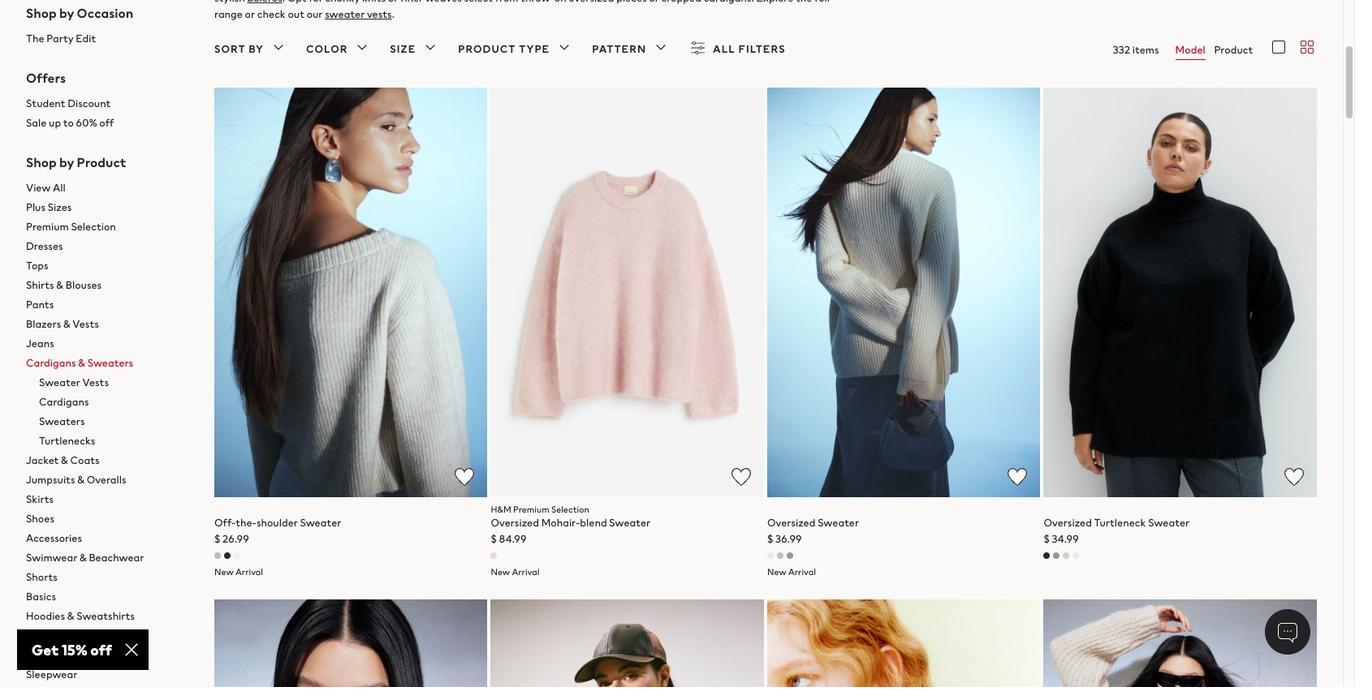 Task type: vqa. For each thing, say whether or not it's contained in the screenshot.
Search products search field
no



Task type: describe. For each thing, give the bounding box(es) containing it.
332 items
[[1113, 42, 1159, 58]]

oversized mohair-blend sweater link
[[491, 515, 651, 531]]

sale up to 60% off link
[[26, 114, 188, 133]]

36.99
[[776, 532, 802, 547]]

& down jeans link
[[78, 356, 85, 371]]

turtlenecks link
[[39, 432, 188, 452]]

by for occasion
[[59, 3, 74, 23]]

jeans link
[[26, 335, 188, 354]]

0 vertical spatial cardigans
[[26, 356, 76, 371]]

view all link
[[26, 179, 188, 198]]

oversized turtleneck sweater link
[[1044, 515, 1190, 531]]

accessories
[[26, 531, 82, 547]]

loungewear
[[26, 648, 87, 663]]

shoes link
[[26, 510, 188, 529]]

2 new arrival from the left
[[491, 566, 540, 579]]

jumpsuits
[[26, 473, 75, 488]]

loungewear link
[[26, 646, 188, 666]]

all inside shop by product view all plus sizes premium selection dresses tops shirts & blouses pants blazers & vests jeans cardigans & sweaters sweater vests cardigans sweaters turtlenecks jacket & coats jumpsuits & overalls skirts shoes accessories swimwear & beachwear shorts basics hoodies & sweatshirts lingerie loungewear sleepwear
[[53, 180, 66, 196]]

our
[[307, 6, 323, 22]]

oversized
[[569, 0, 614, 6]]

0 horizontal spatial or
[[245, 6, 255, 22]]

tops
[[26, 258, 48, 274]]

off-the-shoulder sweater link
[[214, 515, 341, 531]]

plus sizes link
[[26, 198, 188, 218]]

arrival for $ 36.99
[[789, 566, 816, 579]]

student discount link
[[26, 94, 188, 114]]

range
[[214, 6, 243, 22]]

1 vertical spatial vests
[[82, 375, 109, 391]]

oversized for oversized sweater $ 36.99
[[767, 515, 816, 531]]

84.99
[[499, 532, 527, 547]]

cardigans link
[[39, 393, 188, 413]]

for
[[309, 0, 323, 6]]

& down turtlenecks
[[61, 453, 68, 469]]

color
[[306, 41, 348, 57]]

off-the-shoulder sweatermodel image
[[214, 88, 488, 498]]

discount
[[68, 96, 111, 111]]

1 vertical spatial .
[[392, 6, 395, 22]]

sort
[[214, 41, 246, 57]]

full
[[815, 0, 830, 6]]

beachwear
[[89, 551, 144, 566]]

product type
[[458, 41, 550, 57]]

cardigans & sweaters link
[[26, 354, 188, 374]]

oversized inside 'h&m premium selection oversized mohair-blend sweater $ 84.99'
[[491, 515, 539, 531]]

pattern button
[[592, 38, 671, 61]]

jumpsuits & overalls link
[[26, 471, 188, 490]]

the
[[26, 31, 44, 46]]

plus
[[26, 200, 46, 215]]

on
[[554, 0, 567, 6]]

edit
[[76, 31, 96, 46]]

size
[[390, 41, 416, 57]]

& right blazers
[[63, 317, 70, 332]]

out
[[288, 6, 305, 22]]

select
[[464, 0, 493, 6]]

sort by button
[[214, 38, 288, 61]]

all filters button
[[689, 38, 786, 61]]

sweaters link
[[39, 413, 188, 432]]

$ inside oversized sweater $ 36.99
[[767, 532, 773, 547]]

knits
[[362, 0, 386, 6]]

coats
[[70, 453, 100, 469]]

pants
[[26, 297, 54, 313]]

oversized mohair-blend sweatermodel image
[[491, 88, 764, 498]]

sweater
[[325, 6, 365, 22]]

vests
[[367, 6, 392, 22]]

oversized turtleneck sweater image
[[1044, 88, 1317, 498]]

shoulder
[[257, 515, 298, 531]]

jeans
[[26, 336, 54, 352]]

. opt for chunky knits or finer weaves select from throw-on oversized pieces or cropped cardigans. explore the full range or check out our
[[214, 0, 830, 22]]

0 vertical spatial sweaters
[[87, 356, 133, 371]]

mohair-
[[541, 515, 580, 531]]

student
[[26, 96, 65, 111]]

party
[[47, 31, 74, 46]]

pieces
[[617, 0, 647, 6]]

34.99
[[1052, 532, 1079, 547]]

oversized sweater $ 36.99
[[767, 515, 859, 547]]

hoodies & sweatshirts link
[[26, 607, 188, 627]]

lingerie
[[26, 629, 65, 644]]

$ inside off-the-shoulder sweater $ 26.99
[[214, 532, 220, 547]]

tops link
[[26, 257, 188, 276]]

2 horizontal spatial or
[[649, 0, 659, 6]]

blend
[[580, 515, 607, 531]]

jacket
[[26, 453, 59, 469]]

0 vertical spatial vests
[[73, 317, 99, 332]]

accessories link
[[26, 529, 188, 549]]

premium inside shop by product view all plus sizes premium selection dresses tops shirts & blouses pants blazers & vests jeans cardigans & sweaters sweater vests cardigans sweaters turtlenecks jacket & coats jumpsuits & overalls skirts shoes accessories swimwear & beachwear shorts basics hoodies & sweatshirts lingerie loungewear sleepwear
[[26, 219, 69, 235]]

oversized turtleneck sweatermodel image
[[491, 600, 764, 688]]

chunky
[[325, 0, 360, 6]]

sort by
[[214, 41, 264, 57]]

the-
[[236, 515, 257, 531]]

sweater inside oversized sweater $ 36.99
[[818, 515, 859, 531]]

premium inside 'h&m premium selection oversized mohair-blend sweater $ 84.99'
[[513, 503, 550, 516]]

blouses
[[66, 278, 102, 293]]

product type button
[[458, 38, 574, 61]]

sweater inside oversized turtleneck sweater $ 34.99
[[1148, 515, 1190, 531]]

off-the-shoulder sweater $ 26.99
[[214, 515, 341, 547]]



Task type: locate. For each thing, give the bounding box(es) containing it.
& right shirts
[[56, 278, 63, 293]]

cardigans down jeans
[[26, 356, 76, 371]]

0 horizontal spatial new arrival
[[214, 566, 263, 579]]

1 $ from the left
[[214, 532, 220, 547]]

by
[[59, 3, 74, 23], [249, 41, 264, 57], [59, 153, 74, 172]]

from
[[495, 0, 518, 6]]

0 horizontal spatial oversized
[[491, 515, 539, 531]]

product right model
[[1214, 42, 1253, 58]]

. inside . opt for chunky knits or finer weaves select from throw-on oversized pieces or cropped cardigans. explore the full range or check out our
[[282, 0, 285, 6]]

2 vertical spatial by
[[59, 153, 74, 172]]

vests down pants link
[[73, 317, 99, 332]]

or right pieces
[[649, 0, 659, 6]]

.
[[282, 0, 285, 6], [392, 6, 395, 22]]

$
[[214, 532, 220, 547], [491, 532, 497, 547], [767, 532, 773, 547], [1044, 532, 1050, 547]]

all inside dropdown button
[[713, 41, 736, 57]]

new arrival for $ 36.99
[[767, 566, 816, 579]]

selection
[[71, 219, 116, 235], [551, 503, 589, 516]]

or right range
[[245, 6, 255, 22]]

2 arrival from the left
[[512, 566, 540, 579]]

shop for product
[[26, 153, 57, 172]]

new for $ 36.99
[[767, 566, 787, 579]]

vests down cardigans & sweaters link
[[82, 375, 109, 391]]

product down select
[[458, 41, 516, 57]]

hoodies
[[26, 609, 65, 624]]

or up vests at the left of the page
[[388, 0, 398, 6]]

pattern
[[592, 41, 647, 57]]

sizes
[[48, 200, 72, 215]]

2 horizontal spatial product
[[1214, 42, 1253, 58]]

2 new from the left
[[491, 566, 510, 579]]

shop
[[26, 3, 57, 23], [26, 153, 57, 172]]

3 $ from the left
[[767, 532, 773, 547]]

skirts link
[[26, 490, 188, 510]]

shop up the
[[26, 3, 57, 23]]

new for $ 26.99
[[214, 566, 234, 579]]

swimwear & beachwear link
[[26, 549, 188, 568]]

0 vertical spatial selection
[[71, 219, 116, 235]]

1 horizontal spatial arrival
[[512, 566, 540, 579]]

0 horizontal spatial all
[[53, 180, 66, 196]]

& right 'hoodies'
[[67, 609, 74, 624]]

sweatshirts
[[76, 609, 135, 624]]

4 $ from the left
[[1044, 532, 1050, 547]]

sweater inside off-the-shoulder sweater $ 26.99
[[300, 515, 341, 531]]

3 new from the left
[[767, 566, 787, 579]]

oversized sweatermodel image
[[767, 88, 1041, 498]]

2 horizontal spatial new arrival
[[767, 566, 816, 579]]

shop up view
[[26, 153, 57, 172]]

oversized for oversized turtleneck sweater $ 34.99
[[1044, 515, 1092, 531]]

new
[[214, 566, 234, 579], [491, 566, 510, 579], [767, 566, 787, 579]]

2 horizontal spatial oversized
[[1044, 515, 1092, 531]]

basics
[[26, 590, 56, 605]]

to
[[63, 115, 74, 131]]

swimwear
[[26, 551, 77, 566]]

offers
[[26, 68, 66, 88]]

0 vertical spatial by
[[59, 3, 74, 23]]

premium up the dresses
[[26, 219, 69, 235]]

1 arrival from the left
[[235, 566, 263, 579]]

product
[[458, 41, 516, 57], [1214, 42, 1253, 58], [77, 153, 126, 172]]

oversized up 84.99
[[491, 515, 539, 531]]

product up view all link
[[77, 153, 126, 172]]

$ inside oversized turtleneck sweater $ 34.99
[[1044, 532, 1050, 547]]

cardigans up turtlenecks
[[39, 395, 89, 410]]

off-
[[214, 515, 236, 531]]

cardigans.
[[704, 0, 754, 6]]

by for product
[[59, 153, 74, 172]]

1 vertical spatial all
[[53, 180, 66, 196]]

shop inside shop by occasion the party edit
[[26, 3, 57, 23]]

arrival down 36.99
[[789, 566, 816, 579]]

2 shop from the top
[[26, 153, 57, 172]]

1 horizontal spatial premium
[[513, 503, 550, 516]]

filters
[[739, 41, 786, 57]]

model
[[1176, 42, 1206, 58]]

type
[[519, 41, 550, 57]]

blazers
[[26, 317, 61, 332]]

new arrival for $ 26.99
[[214, 566, 263, 579]]

1 horizontal spatial all
[[713, 41, 736, 57]]

oversized turtleneck sweater $ 34.99
[[1044, 515, 1190, 547]]

1 horizontal spatial sweaters
[[87, 356, 133, 371]]

or
[[388, 0, 398, 6], [649, 0, 659, 6], [245, 6, 255, 22]]

sleepwear link
[[26, 666, 188, 685]]

60%
[[76, 115, 97, 131]]

0 vertical spatial .
[[282, 0, 285, 6]]

shop inside shop by product view all plus sizes premium selection dresses tops shirts & blouses pants blazers & vests jeans cardigans & sweaters sweater vests cardigans sweaters turtlenecks jacket & coats jumpsuits & overalls skirts shoes accessories swimwear & beachwear shorts basics hoodies & sweatshirts lingerie loungewear sleepwear
[[26, 153, 57, 172]]

h&m premium selection oversized mohair-blend sweater $ 84.99
[[491, 503, 651, 547]]

0 horizontal spatial selection
[[71, 219, 116, 235]]

off
[[99, 115, 114, 131]]

sweater vests link
[[39, 374, 188, 393]]

items
[[1133, 42, 1159, 58]]

$ left 36.99
[[767, 532, 773, 547]]

shirts
[[26, 278, 54, 293]]

&
[[56, 278, 63, 293], [63, 317, 70, 332], [78, 356, 85, 371], [61, 453, 68, 469], [77, 473, 84, 488], [80, 551, 87, 566], [67, 609, 74, 624]]

1 horizontal spatial or
[[388, 0, 398, 6]]

2 oversized from the left
[[767, 515, 816, 531]]

turtleneck
[[1094, 515, 1146, 531]]

product for product type
[[458, 41, 516, 57]]

product inside dropdown button
[[458, 41, 516, 57]]

view
[[26, 180, 51, 196]]

sale
[[26, 115, 47, 131]]

sweaters up turtlenecks
[[39, 414, 85, 430]]

check
[[257, 6, 286, 22]]

2 horizontal spatial arrival
[[789, 566, 816, 579]]

cropped
[[661, 0, 702, 6]]

0 vertical spatial all
[[713, 41, 736, 57]]

& down coats
[[77, 473, 84, 488]]

1 horizontal spatial selection
[[551, 503, 589, 516]]

jacket & coats link
[[26, 452, 188, 471]]

1 vertical spatial premium
[[513, 503, 550, 516]]

arrival down 84.99
[[512, 566, 540, 579]]

sweater inside 'h&m premium selection oversized mohair-blend sweater $ 84.99'
[[609, 515, 651, 531]]

$ left 84.99
[[491, 532, 497, 547]]

arrival for $ 26.99
[[235, 566, 263, 579]]

0 horizontal spatial sweaters
[[39, 414, 85, 430]]

0 horizontal spatial premium
[[26, 219, 69, 235]]

oversized inside oversized turtleneck sweater $ 34.99
[[1044, 515, 1092, 531]]

by right sort
[[249, 41, 264, 57]]

by up party
[[59, 3, 74, 23]]

1 new arrival from the left
[[214, 566, 263, 579]]

0 vertical spatial shop
[[26, 3, 57, 23]]

knit sweatermodel image
[[767, 600, 1041, 688]]

occasion
[[77, 3, 134, 23]]

knit cardiganmodel image
[[1044, 600, 1317, 688]]

up
[[49, 115, 61, 131]]

product inside shop by product view all plus sizes premium selection dresses tops shirts & blouses pants blazers & vests jeans cardigans & sweaters sweater vests cardigans sweaters turtlenecks jacket & coats jumpsuits & overalls skirts shoes accessories swimwear & beachwear shorts basics hoodies & sweatshirts lingerie loungewear sleepwear
[[77, 153, 126, 172]]

new down 84.99
[[491, 566, 510, 579]]

finer
[[400, 0, 423, 6]]

balloon-sleeved sweatermodel image
[[214, 600, 488, 688]]

& down accessories link
[[80, 551, 87, 566]]

26.99
[[223, 532, 249, 547]]

new arrival down 36.99
[[767, 566, 816, 579]]

1 vertical spatial selection
[[551, 503, 589, 516]]

premium selection link
[[26, 218, 188, 237]]

shop for occasion
[[26, 3, 57, 23]]

shop by product view all plus sizes premium selection dresses tops shirts & blouses pants blazers & vests jeans cardigans & sweaters sweater vests cardigans sweaters turtlenecks jacket & coats jumpsuits & overalls skirts shoes accessories swimwear & beachwear shorts basics hoodies & sweatshirts lingerie loungewear sleepwear
[[26, 153, 144, 683]]

oversized up 36.99
[[767, 515, 816, 531]]

the party edit link
[[26, 29, 188, 49]]

cardigans
[[26, 356, 76, 371], [39, 395, 89, 410]]

2 $ from the left
[[491, 532, 497, 547]]

oversized up 34.99
[[1044, 515, 1092, 531]]

selection inside shop by product view all plus sizes premium selection dresses tops shirts & blouses pants blazers & vests jeans cardigans & sweaters sweater vests cardigans sweaters turtlenecks jacket & coats jumpsuits & overalls skirts shoes accessories swimwear & beachwear shorts basics hoodies & sweatshirts lingerie loungewear sleepwear
[[71, 219, 116, 235]]

1 shop from the top
[[26, 3, 57, 23]]

new arrival
[[214, 566, 263, 579], [491, 566, 540, 579], [767, 566, 816, 579]]

1 horizontal spatial new arrival
[[491, 566, 540, 579]]

shorts
[[26, 570, 58, 586]]

by inside shop by occasion the party edit
[[59, 3, 74, 23]]

0 vertical spatial premium
[[26, 219, 69, 235]]

arrival down 26.99 on the left
[[235, 566, 263, 579]]

turtlenecks
[[39, 434, 95, 449]]

throw-
[[521, 0, 554, 6]]

1 horizontal spatial oversized
[[767, 515, 816, 531]]

1 vertical spatial cardigans
[[39, 395, 89, 410]]

0 horizontal spatial product
[[77, 153, 126, 172]]

$ inside 'h&m premium selection oversized mohair-blend sweater $ 84.99'
[[491, 532, 497, 547]]

all up sizes
[[53, 180, 66, 196]]

by inside dropdown button
[[249, 41, 264, 57]]

new down 26.99 on the left
[[214, 566, 234, 579]]

1 horizontal spatial product
[[458, 41, 516, 57]]

dresses link
[[26, 237, 188, 257]]

new arrival down 26.99 on the left
[[214, 566, 263, 579]]

premium
[[26, 219, 69, 235], [513, 503, 550, 516]]

0 horizontal spatial .
[[282, 0, 285, 6]]

1 vertical spatial by
[[249, 41, 264, 57]]

1 horizontal spatial new
[[491, 566, 510, 579]]

by inside shop by product view all plus sizes premium selection dresses tops shirts & blouses pants blazers & vests jeans cardigans & sweaters sweater vests cardigans sweaters turtlenecks jacket & coats jumpsuits & overalls skirts shoes accessories swimwear & beachwear shorts basics hoodies & sweatshirts lingerie loungewear sleepwear
[[59, 153, 74, 172]]

dresses
[[26, 239, 63, 254]]

shirts & blouses link
[[26, 276, 188, 296]]

0 horizontal spatial arrival
[[235, 566, 263, 579]]

3 new arrival from the left
[[767, 566, 816, 579]]

color button
[[306, 38, 372, 61]]

2 horizontal spatial new
[[767, 566, 787, 579]]

premium right h&m
[[513, 503, 550, 516]]

oversized inside oversized sweater $ 36.99
[[767, 515, 816, 531]]

1 oversized from the left
[[491, 515, 539, 531]]

opt
[[287, 0, 307, 6]]

1 new from the left
[[214, 566, 234, 579]]

1 vertical spatial sweaters
[[39, 414, 85, 430]]

sleepwear
[[26, 668, 77, 683]]

sweater vests .
[[325, 6, 395, 22]]

sweater inside shop by product view all plus sizes premium selection dresses tops shirts & blouses pants blazers & vests jeans cardigans & sweaters sweater vests cardigans sweaters turtlenecks jacket & coats jumpsuits & overalls skirts shoes accessories swimwear & beachwear shorts basics hoodies & sweatshirts lingerie loungewear sleepwear
[[39, 375, 80, 391]]

new down 36.99
[[767, 566, 787, 579]]

1 horizontal spatial .
[[392, 6, 395, 22]]

lingerie link
[[26, 627, 188, 646]]

3 oversized from the left
[[1044, 515, 1092, 531]]

new arrival down 84.99
[[491, 566, 540, 579]]

3 arrival from the left
[[789, 566, 816, 579]]

the
[[796, 0, 812, 6]]

0 horizontal spatial new
[[214, 566, 234, 579]]

sweaters down jeans link
[[87, 356, 133, 371]]

$ down off-
[[214, 532, 220, 547]]

product for product
[[1214, 42, 1253, 58]]

shoes
[[26, 512, 54, 527]]

all left filters
[[713, 41, 736, 57]]

$ left 34.99
[[1044, 532, 1050, 547]]

selection inside 'h&m premium selection oversized mohair-blend sweater $ 84.99'
[[551, 503, 589, 516]]

weaves
[[425, 0, 462, 6]]

by down to
[[59, 153, 74, 172]]

explore
[[756, 0, 794, 6]]

1 vertical spatial shop
[[26, 153, 57, 172]]

overalls
[[87, 473, 126, 488]]



